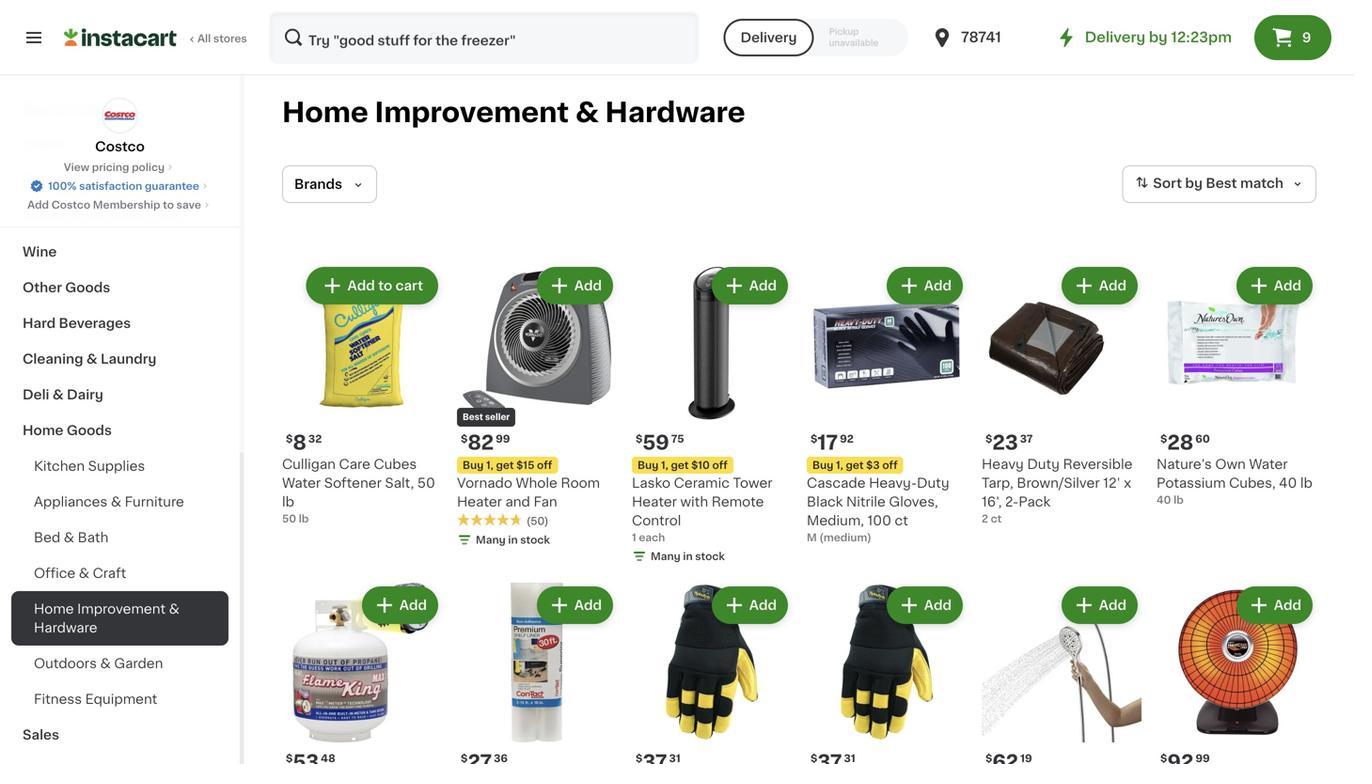 Task type: describe. For each thing, give the bounding box(es) containing it.
home goods
[[23, 424, 112, 438]]

2-
[[1006, 496, 1019, 509]]

60
[[1196, 434, 1211, 445]]

75
[[672, 434, 685, 445]]

health & personal care
[[23, 210, 180, 223]]

laundry
[[101, 353, 157, 366]]

dairy
[[67, 389, 103, 402]]

guarantee
[[145, 181, 199, 191]]

1 vertical spatial hardware
[[34, 622, 97, 635]]

$ inside $ 17 92
[[811, 434, 818, 445]]

& for laundry
[[86, 353, 97, 366]]

paper
[[23, 174, 62, 187]]

0 vertical spatial care
[[148, 210, 180, 223]]

policy
[[132, 162, 165, 173]]

product group containing 59
[[632, 263, 792, 568]]

costco logo image
[[102, 98, 138, 134]]

remote
[[712, 496, 764, 509]]

get for 17
[[846, 461, 864, 471]]

beverages
[[59, 317, 131, 330]]

supplies
[[88, 460, 145, 473]]

1 vertical spatial 99
[[1196, 754, 1211, 764]]

instacart logo image
[[64, 26, 177, 49]]

view
[[64, 162, 89, 173]]

bed & bath link
[[11, 520, 229, 556]]

1, for 82
[[486, 461, 494, 471]]

$3
[[867, 461, 880, 471]]

goods for paper goods
[[66, 174, 111, 187]]

paper goods link
[[11, 163, 229, 199]]

all
[[198, 33, 211, 44]]

black
[[807, 496, 843, 509]]

outdoors & garden link
[[11, 646, 229, 682]]

to inside add costco membership to save link
[[163, 200, 174, 210]]

with
[[681, 496, 709, 509]]

& for cider
[[58, 103, 69, 116]]

duty inside the cascade heavy-duty black nitrile gloves, medium, 100 ct m (medium)
[[917, 477, 950, 490]]

pack
[[1019, 496, 1051, 509]]

in for 82
[[508, 535, 518, 546]]

100%
[[48, 181, 77, 191]]

2 31 from the left
[[844, 754, 856, 764]]

by for delivery
[[1150, 31, 1168, 44]]

(50)
[[527, 517, 549, 527]]

appliances
[[34, 496, 108, 509]]

heavy-
[[869, 477, 917, 490]]

& for bath
[[64, 532, 74, 545]]

1 vertical spatial 40
[[1157, 495, 1172, 506]]

8
[[293, 433, 307, 453]]

best for best seller
[[463, 414, 483, 422]]

appliances & furniture
[[34, 496, 184, 509]]

salt,
[[385, 477, 414, 490]]

82
[[468, 433, 494, 453]]

gloves,
[[890, 496, 939, 509]]

fitness
[[34, 693, 82, 707]]

best seller
[[463, 414, 510, 422]]

$ 17 92
[[811, 433, 854, 453]]

19
[[1021, 754, 1033, 764]]

brown/silver
[[1017, 477, 1100, 490]]

kitchen
[[34, 460, 85, 473]]

99 inside the $ 82 99
[[496, 434, 510, 445]]

0 horizontal spatial 50
[[282, 514, 296, 525]]

1 vertical spatial costco
[[51, 200, 90, 210]]

off for 82
[[537, 461, 553, 471]]

$ 28 60
[[1161, 433, 1211, 453]]

care inside culligan care cubes water softener salt, 50 lb 50 lb
[[339, 458, 371, 471]]

0 vertical spatial 50
[[418, 477, 435, 490]]

office & craft link
[[11, 556, 229, 592]]

59
[[643, 433, 670, 453]]

100% satisfaction guarantee
[[48, 181, 199, 191]]

duty inside the heavy duty reversible tarp, brown/silver 12' x 16', 2-pack 2 ct
[[1028, 458, 1060, 471]]

& for dairy
[[53, 389, 64, 402]]

bed
[[34, 532, 60, 545]]

37
[[1021, 434, 1033, 445]]

cleaning
[[23, 353, 83, 366]]

get for 59
[[671, 461, 689, 471]]

12'
[[1104, 477, 1121, 490]]

delivery for delivery by 12:23pm
[[1086, 31, 1146, 44]]

vornado whole room heater and fan
[[457, 477, 600, 509]]

2
[[982, 514, 989, 525]]

whole
[[516, 477, 558, 490]]

delivery for delivery
[[741, 31, 797, 44]]

(medium)
[[820, 533, 872, 543]]

seller
[[485, 414, 510, 422]]

$ inside $ 28 60
[[1161, 434, 1168, 445]]

sales link
[[11, 718, 229, 754]]

fitness equipment
[[34, 693, 157, 707]]

product group containing 28
[[1157, 263, 1317, 508]]

tarp,
[[982, 477, 1014, 490]]

9 button
[[1255, 15, 1332, 60]]

garden
[[114, 658, 163, 671]]

brands button
[[282, 166, 377, 203]]

Best match Sort by field
[[1123, 166, 1317, 203]]

cascade
[[807, 477, 866, 490]]

cubes
[[374, 458, 417, 471]]

ct inside the cascade heavy-duty black nitrile gloves, medium, 100 ct m (medium)
[[895, 515, 909, 528]]

buy for 17
[[813, 461, 834, 471]]

reversible
[[1064, 458, 1133, 471]]

lasko
[[632, 477, 671, 490]]

add inside button
[[348, 279, 375, 293]]

best match
[[1207, 177, 1284, 190]]

fan
[[534, 496, 558, 509]]

add to cart button
[[308, 269, 437, 303]]

many in stock for 82
[[476, 535, 550, 546]]

Search field
[[271, 13, 698, 62]]

92
[[840, 434, 854, 445]]

electronics
[[23, 67, 99, 80]]

0 vertical spatial 40
[[1280, 477, 1298, 490]]

$15
[[517, 461, 535, 471]]

1 horizontal spatial improvement
[[375, 99, 569, 126]]

buy 1, get $15 off
[[463, 461, 553, 471]]

potassium
[[1157, 477, 1226, 490]]

nature's
[[1157, 458, 1213, 471]]

personal
[[85, 210, 145, 223]]

home for home improvement & hardware link
[[34, 603, 74, 616]]

hard beverages link
[[11, 306, 229, 342]]

delivery button
[[724, 19, 814, 56]]

goods for other goods
[[65, 281, 110, 294]]

17
[[818, 433, 838, 453]]

product group containing 17
[[807, 263, 967, 546]]

$ 82 99
[[461, 433, 510, 453]]

& inside home improvement & hardware
[[169, 603, 180, 616]]

wine
[[23, 246, 57, 259]]

service type group
[[724, 19, 909, 56]]

delivery by 12:23pm link
[[1055, 26, 1233, 49]]

ct inside the heavy duty reversible tarp, brown/silver 12' x 16', 2-pack 2 ct
[[991, 514, 1002, 525]]

deli & dairy
[[23, 389, 103, 402]]

health & personal care link
[[11, 199, 229, 234]]



Task type: locate. For each thing, give the bounding box(es) containing it.
cascade heavy-duty black nitrile gloves, medium, 100 ct m (medium)
[[807, 477, 950, 543]]

1 horizontal spatial delivery
[[1086, 31, 1146, 44]]

water up cubes,
[[1250, 458, 1289, 471]]

best
[[1207, 177, 1238, 190], [463, 414, 483, 422]]

heavy
[[982, 458, 1024, 471]]

home down office at left
[[34, 603, 74, 616]]

home improvement & hardware down craft at the bottom left
[[34, 603, 180, 635]]

wine link
[[11, 234, 229, 270]]

1 horizontal spatial ct
[[991, 514, 1002, 525]]

1, up lasko
[[661, 461, 669, 471]]

buy for 59
[[638, 461, 659, 471]]

0 vertical spatial to
[[163, 200, 174, 210]]

0 horizontal spatial home improvement & hardware
[[34, 603, 180, 635]]

1, for 59
[[661, 461, 669, 471]]

costco
[[95, 140, 145, 153], [51, 200, 90, 210]]

sales
[[23, 729, 59, 742]]

get
[[496, 461, 514, 471], [671, 461, 689, 471], [846, 461, 864, 471]]

1 vertical spatial duty
[[917, 477, 950, 490]]

0 horizontal spatial costco
[[51, 200, 90, 210]]

costco up "view pricing policy" 'link'
[[95, 140, 145, 153]]

★★★★★
[[457, 514, 523, 527], [457, 514, 523, 527]]

care up softener at the left of the page
[[339, 458, 371, 471]]

by
[[1150, 31, 1168, 44], [1186, 177, 1203, 190]]

stock for 82
[[521, 535, 550, 546]]

0 horizontal spatial 99
[[496, 434, 510, 445]]

electronics link
[[11, 56, 229, 91]]

softener
[[324, 477, 382, 490]]

& inside 'link'
[[86, 353, 97, 366]]

culligan care cubes water softener salt, 50 lb 50 lb
[[282, 458, 435, 525]]

sort
[[1154, 177, 1183, 190]]

off for 17
[[883, 461, 898, 471]]

1 31 from the left
[[669, 754, 681, 764]]

1, for 17
[[836, 461, 844, 471]]

1 horizontal spatial in
[[683, 552, 693, 562]]

0 vertical spatial hardware
[[605, 99, 746, 126]]

1 vertical spatial many in stock
[[651, 552, 725, 562]]

0 horizontal spatial improvement
[[77, 603, 166, 616]]

in
[[508, 535, 518, 546], [683, 552, 693, 562]]

delivery inside delivery 'button'
[[741, 31, 797, 44]]

1 horizontal spatial heater
[[632, 496, 677, 509]]

buy
[[463, 461, 484, 471], [638, 461, 659, 471], [813, 461, 834, 471]]

0 horizontal spatial care
[[148, 210, 180, 223]]

0 horizontal spatial off
[[537, 461, 553, 471]]

stock for 59
[[696, 552, 725, 562]]

liquor
[[23, 138, 66, 151]]

& for garden
[[100, 658, 111, 671]]

2 vertical spatial goods
[[67, 424, 112, 438]]

many in stock for 59
[[651, 552, 725, 562]]

to left cart
[[378, 279, 393, 293]]

0 vertical spatial 99
[[496, 434, 510, 445]]

goods inside home goods link
[[67, 424, 112, 438]]

costco down 100%
[[51, 200, 90, 210]]

many in stock down each at the bottom of page
[[651, 552, 725, 562]]

many
[[476, 535, 506, 546], [651, 552, 681, 562]]

1 horizontal spatial 99
[[1196, 754, 1211, 764]]

product group
[[282, 263, 442, 527], [457, 263, 617, 552], [632, 263, 792, 568], [807, 263, 967, 546], [982, 263, 1142, 527], [1157, 263, 1317, 508], [282, 583, 442, 765], [457, 583, 617, 765], [632, 583, 792, 765], [807, 583, 967, 765], [982, 583, 1142, 765], [1157, 583, 1317, 765]]

1 horizontal spatial get
[[671, 461, 689, 471]]

50 down culligan
[[282, 514, 296, 525]]

0 horizontal spatial 40
[[1157, 495, 1172, 506]]

best left seller on the bottom left of the page
[[463, 414, 483, 422]]

other goods link
[[11, 270, 229, 306]]

off right $15 at left
[[537, 461, 553, 471]]

many in stock down (50)
[[476, 535, 550, 546]]

room
[[561, 477, 600, 490]]

0 vertical spatial best
[[1207, 177, 1238, 190]]

to
[[163, 200, 174, 210], [378, 279, 393, 293]]

goods down view
[[66, 174, 111, 187]]

1 horizontal spatial hardware
[[605, 99, 746, 126]]

3 buy from the left
[[813, 461, 834, 471]]

1 horizontal spatial 50
[[418, 477, 435, 490]]

0 vertical spatial stock
[[521, 535, 550, 546]]

office
[[34, 567, 75, 581]]

0 horizontal spatial many
[[476, 535, 506, 546]]

all stores
[[198, 33, 247, 44]]

stock down lasko ceramic tower heater with remote control 1 each
[[696, 552, 725, 562]]

40
[[1280, 477, 1298, 490], [1157, 495, 1172, 506]]

improvement
[[375, 99, 569, 126], [77, 603, 166, 616]]

buy 1, get $3 off
[[813, 461, 898, 471]]

goods up "kitchen supplies"
[[67, 424, 112, 438]]

1 horizontal spatial home improvement & hardware
[[282, 99, 746, 126]]

1 horizontal spatial 40
[[1280, 477, 1298, 490]]

add
[[27, 200, 49, 210], [348, 279, 375, 293], [575, 279, 602, 293], [750, 279, 777, 293], [925, 279, 952, 293], [1100, 279, 1127, 293], [1275, 279, 1302, 293], [400, 599, 427, 613], [575, 599, 602, 613], [750, 599, 777, 613], [925, 599, 952, 613], [1100, 599, 1127, 613], [1275, 599, 1302, 613]]

1 get from the left
[[496, 461, 514, 471]]

home for home goods link
[[23, 424, 64, 438]]

0 horizontal spatial by
[[1150, 31, 1168, 44]]

0 horizontal spatial 1,
[[486, 461, 494, 471]]

ceramic
[[674, 477, 730, 490]]

water inside the nature's own water potassium cubes, 40 lb 40 lb
[[1250, 458, 1289, 471]]

0 horizontal spatial heater
[[457, 496, 502, 509]]

3 off from the left
[[883, 461, 898, 471]]

membership
[[93, 200, 160, 210]]

2 horizontal spatial 1,
[[836, 461, 844, 471]]

get left $3
[[846, 461, 864, 471]]

2 horizontal spatial buy
[[813, 461, 834, 471]]

1, up cascade
[[836, 461, 844, 471]]

1 vertical spatial care
[[339, 458, 371, 471]]

get left $15 at left
[[496, 461, 514, 471]]

delivery by 12:23pm
[[1086, 31, 1233, 44]]

2 buy from the left
[[638, 461, 659, 471]]

care down guarantee
[[148, 210, 180, 223]]

home goods link
[[11, 413, 229, 449]]

get for 82
[[496, 461, 514, 471]]

many down and
[[476, 535, 506, 546]]

$ inside $ 8 32
[[286, 434, 293, 445]]

home up the brands dropdown button
[[282, 99, 369, 126]]

0 vertical spatial home
[[282, 99, 369, 126]]

many for 59
[[651, 552, 681, 562]]

buy up cascade
[[813, 461, 834, 471]]

stock
[[521, 535, 550, 546], [696, 552, 725, 562]]

1 heater from the left
[[457, 496, 502, 509]]

1 vertical spatial 50
[[282, 514, 296, 525]]

1,
[[486, 461, 494, 471], [661, 461, 669, 471], [836, 461, 844, 471]]

0 vertical spatial many
[[476, 535, 506, 546]]

vornado
[[457, 477, 513, 490]]

0 horizontal spatial 31
[[669, 754, 681, 764]]

best for best match
[[1207, 177, 1238, 190]]

cleaning & laundry link
[[11, 342, 229, 377]]

$ inside the $ 82 99
[[461, 434, 468, 445]]

1 vertical spatial goods
[[65, 281, 110, 294]]

by inside field
[[1186, 177, 1203, 190]]

to inside "add to cart" button
[[378, 279, 393, 293]]

& for furniture
[[111, 496, 121, 509]]

delivery inside delivery by 12:23pm link
[[1086, 31, 1146, 44]]

0 vertical spatial improvement
[[375, 99, 569, 126]]

home improvement & hardware link
[[11, 592, 229, 646]]

improvement down office & craft link
[[77, 603, 166, 616]]

product group containing 23
[[982, 263, 1142, 527]]

craft
[[93, 567, 126, 581]]

culligan
[[282, 458, 336, 471]]

outdoors & garden
[[34, 658, 163, 671]]

and
[[506, 496, 531, 509]]

0 horizontal spatial duty
[[917, 477, 950, 490]]

duty up gloves,
[[917, 477, 950, 490]]

lasko ceramic tower heater with remote control 1 each
[[632, 477, 773, 543]]

kitchen supplies link
[[11, 449, 229, 485]]

product group containing 82
[[457, 263, 617, 552]]

own
[[1216, 458, 1246, 471]]

1 horizontal spatial 31
[[844, 754, 856, 764]]

water inside culligan care cubes water softener salt, 50 lb 50 lb
[[282, 477, 321, 490]]

2 get from the left
[[671, 461, 689, 471]]

9
[[1303, 31, 1312, 44]]

save
[[177, 200, 201, 210]]

0 vertical spatial by
[[1150, 31, 1168, 44]]

1 vertical spatial stock
[[696, 552, 725, 562]]

1 horizontal spatial many
[[651, 552, 681, 562]]

28
[[1168, 433, 1194, 453]]

bed & bath
[[34, 532, 109, 545]]

0 vertical spatial duty
[[1028, 458, 1060, 471]]

0 vertical spatial home improvement & hardware
[[282, 99, 746, 126]]

paper goods
[[23, 174, 111, 187]]

0 vertical spatial in
[[508, 535, 518, 546]]

best inside field
[[1207, 177, 1238, 190]]

tower
[[733, 477, 773, 490]]

$ inside $ 23 37
[[986, 434, 993, 445]]

product group containing 8
[[282, 263, 442, 527]]

control
[[632, 515, 682, 528]]

1
[[632, 533, 637, 543]]

buy up vornado
[[463, 461, 484, 471]]

32
[[308, 434, 322, 445]]

buy for 82
[[463, 461, 484, 471]]

0 vertical spatial costco
[[95, 140, 145, 153]]

add costco membership to save
[[27, 200, 201, 210]]

1 vertical spatial to
[[378, 279, 393, 293]]

many down each at the bottom of page
[[651, 552, 681, 562]]

& for personal
[[71, 210, 82, 223]]

3 get from the left
[[846, 461, 864, 471]]

0 horizontal spatial delivery
[[741, 31, 797, 44]]

36
[[494, 754, 508, 764]]

off right $10
[[713, 461, 728, 471]]

furniture
[[125, 496, 184, 509]]

delivery
[[1086, 31, 1146, 44], [741, 31, 797, 44]]

add costco membership to save link
[[27, 198, 213, 213]]

1 horizontal spatial duty
[[1028, 458, 1060, 471]]

1 buy from the left
[[463, 461, 484, 471]]

goods inside other goods 'link'
[[65, 281, 110, 294]]

0 horizontal spatial in
[[508, 535, 518, 546]]

ct right 2
[[991, 514, 1002, 525]]

$ inside $ 59 75
[[636, 434, 643, 445]]

& for craft
[[79, 567, 89, 581]]

heater for lasko
[[632, 496, 677, 509]]

by for sort
[[1186, 177, 1203, 190]]

1 vertical spatial in
[[683, 552, 693, 562]]

heavy duty reversible tarp, brown/silver 12' x 16', 2-pack 2 ct
[[982, 458, 1133, 525]]

1 off from the left
[[537, 461, 553, 471]]

0 horizontal spatial buy
[[463, 461, 484, 471]]

3 1, from the left
[[836, 461, 844, 471]]

0 vertical spatial many in stock
[[476, 535, 550, 546]]

beer & cider link
[[11, 91, 229, 127]]

fitness equipment link
[[11, 682, 229, 718]]

1 horizontal spatial many in stock
[[651, 552, 725, 562]]

medium,
[[807, 515, 865, 528]]

satisfaction
[[79, 181, 142, 191]]

1 horizontal spatial off
[[713, 461, 728, 471]]

cart
[[396, 279, 423, 293]]

40 right cubes,
[[1280, 477, 1298, 490]]

1 vertical spatial many
[[651, 552, 681, 562]]

78741
[[962, 31, 1002, 44]]

1 horizontal spatial to
[[378, 279, 393, 293]]

goods up 'beverages'
[[65, 281, 110, 294]]

0 vertical spatial water
[[1250, 458, 1289, 471]]

0 horizontal spatial many in stock
[[476, 535, 550, 546]]

by left 12:23pm
[[1150, 31, 1168, 44]]

duty up brown/silver
[[1028, 458, 1060, 471]]

many for 82
[[476, 535, 506, 546]]

home improvement & hardware down search field
[[282, 99, 746, 126]]

1, up vornado
[[486, 461, 494, 471]]

0 horizontal spatial get
[[496, 461, 514, 471]]

buy up lasko
[[638, 461, 659, 471]]

outdoors
[[34, 658, 97, 671]]

duty
[[1028, 458, 1060, 471], [917, 477, 950, 490]]

heater for vornado
[[457, 496, 502, 509]]

get left $10
[[671, 461, 689, 471]]

0 horizontal spatial ct
[[895, 515, 909, 528]]

16',
[[982, 496, 1002, 509]]

1 vertical spatial home improvement & hardware
[[34, 603, 180, 635]]

1 1, from the left
[[486, 461, 494, 471]]

0 horizontal spatial water
[[282, 477, 321, 490]]

1 vertical spatial water
[[282, 477, 321, 490]]

home down the deli
[[23, 424, 64, 438]]

1 vertical spatial best
[[463, 414, 483, 422]]

goods inside paper goods link
[[66, 174, 111, 187]]

50 right "salt,"
[[418, 477, 435, 490]]

0 horizontal spatial best
[[463, 414, 483, 422]]

100% satisfaction guarantee button
[[29, 175, 211, 194]]

home improvement & hardware
[[282, 99, 746, 126], [34, 603, 180, 635]]

2 horizontal spatial get
[[846, 461, 864, 471]]

off for 59
[[713, 461, 728, 471]]

1 horizontal spatial by
[[1186, 177, 1203, 190]]

0 vertical spatial goods
[[66, 174, 111, 187]]

liquor link
[[11, 127, 229, 163]]

bath
[[78, 532, 109, 545]]

2 heater from the left
[[632, 496, 677, 509]]

1 vertical spatial home
[[23, 424, 64, 438]]

23
[[993, 433, 1019, 453]]

2 off from the left
[[713, 461, 728, 471]]

best left match
[[1207, 177, 1238, 190]]

heater down vornado
[[457, 496, 502, 509]]

in down lasko ceramic tower heater with remote control 1 each
[[683, 552, 693, 562]]

40 down potassium on the right bottom of page
[[1157, 495, 1172, 506]]

1 horizontal spatial 1,
[[661, 461, 669, 471]]

heater up control in the bottom of the page
[[632, 496, 677, 509]]

goods
[[66, 174, 111, 187], [65, 281, 110, 294], [67, 424, 112, 438]]

0 horizontal spatial stock
[[521, 535, 550, 546]]

0 horizontal spatial hardware
[[34, 622, 97, 635]]

improvement down search field
[[375, 99, 569, 126]]

heater inside the vornado whole room heater and fan
[[457, 496, 502, 509]]

beer & cider
[[23, 103, 109, 116]]

to down guarantee
[[163, 200, 174, 210]]

1 horizontal spatial care
[[339, 458, 371, 471]]

care
[[148, 210, 180, 223], [339, 458, 371, 471]]

2 vertical spatial home
[[34, 603, 74, 616]]

ct right 100
[[895, 515, 909, 528]]

all stores link
[[64, 11, 248, 64]]

1 horizontal spatial water
[[1250, 458, 1289, 471]]

stock down (50)
[[521, 535, 550, 546]]

1 vertical spatial improvement
[[77, 603, 166, 616]]

goods for home goods
[[67, 424, 112, 438]]

2 horizontal spatial off
[[883, 461, 898, 471]]

off right $3
[[883, 461, 898, 471]]

in down and
[[508, 535, 518, 546]]

1 horizontal spatial buy
[[638, 461, 659, 471]]

0 horizontal spatial to
[[163, 200, 174, 210]]

cubes,
[[1230, 477, 1276, 490]]

water down culligan
[[282, 477, 321, 490]]

add to cart
[[348, 279, 423, 293]]

2 1, from the left
[[661, 461, 669, 471]]

None search field
[[269, 11, 699, 64]]

heater inside lasko ceramic tower heater with remote control 1 each
[[632, 496, 677, 509]]

1 horizontal spatial stock
[[696, 552, 725, 562]]

in for 59
[[683, 552, 693, 562]]

12:23pm
[[1172, 31, 1233, 44]]

stores
[[214, 33, 247, 44]]

1 horizontal spatial best
[[1207, 177, 1238, 190]]

by right sort
[[1186, 177, 1203, 190]]

48
[[321, 754, 336, 764]]

78741 button
[[931, 11, 1044, 64]]

1 vertical spatial by
[[1186, 177, 1203, 190]]

1 horizontal spatial costco
[[95, 140, 145, 153]]



Task type: vqa. For each thing, say whether or not it's contained in the screenshot.


